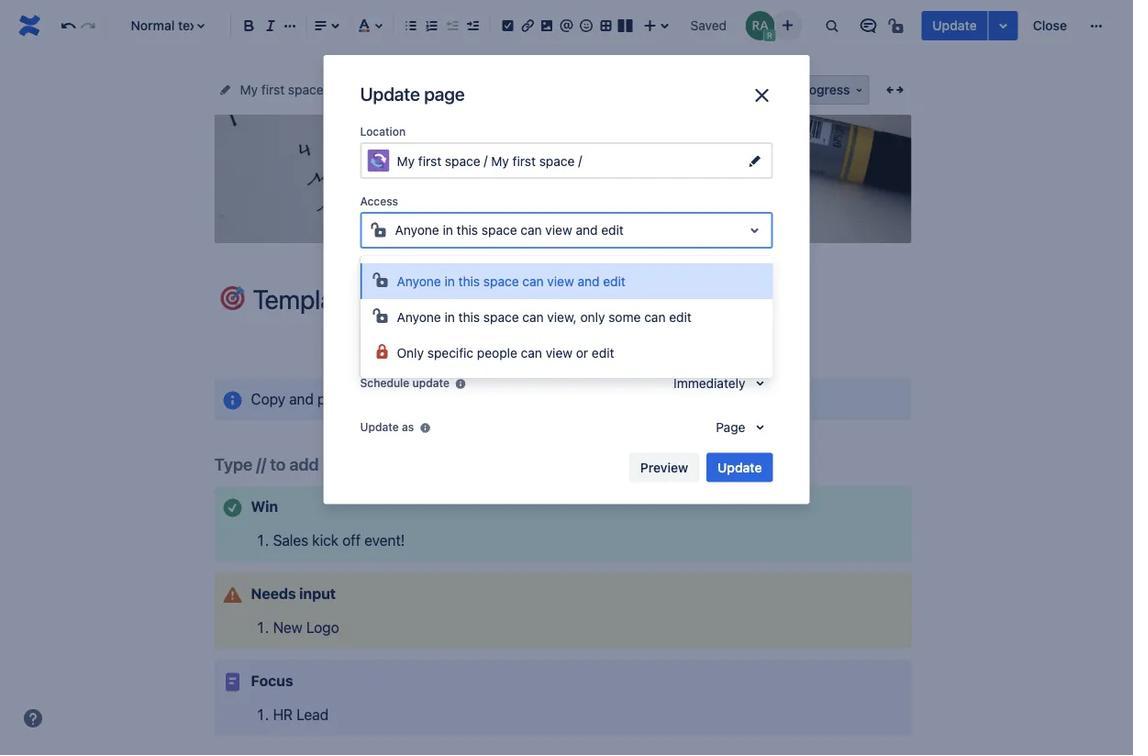 Task type: describe. For each thing, give the bounding box(es) containing it.
update page
[[360, 83, 465, 104]]

copy and paste this section for each week.
[[251, 391, 534, 408]]

bold ⌘b image
[[238, 15, 260, 37]]

italic ⌘i image
[[260, 15, 282, 37]]

0 vertical spatial view
[[546, 223, 573, 238]]

hr lead
[[273, 706, 329, 724]]

2 vertical spatial in
[[445, 309, 455, 325]]

1 / from the left
[[484, 152, 488, 168]]

people
[[477, 345, 518, 360]]

section
[[386, 391, 434, 408]]

1 vertical spatial update button
[[707, 453, 773, 482]]

panel info image
[[222, 390, 244, 412]]

updating as a blog will move your content to the blog section of the selected space image
[[418, 421, 433, 436]]

each
[[459, 391, 491, 408]]

adjust update settings image
[[993, 15, 1015, 37]]

no restrictions image
[[887, 15, 909, 37]]

update left adjust update settings icon
[[933, 18, 978, 33]]

0 vertical spatial anyone
[[395, 223, 439, 238]]

comments
[[403, 303, 459, 316]]

copy
[[251, 391, 286, 408]]

immediately
[[674, 375, 746, 391]]

and inside main content area, start typing to enter text. 'text field'
[[289, 391, 314, 408]]

emoji image
[[576, 15, 598, 37]]

can right some
[[645, 309, 666, 325]]

close
[[1034, 18, 1068, 33]]

undo ⌘z image
[[57, 15, 80, 37]]

edit up some
[[603, 274, 626, 289]]

2 my first space link from the left
[[415, 79, 499, 101]]

win sales kick off event!
[[251, 498, 405, 550]]

for
[[437, 391, 456, 408]]

focus
[[251, 672, 293, 689]]

preview button
[[630, 453, 700, 482]]

lead
[[297, 706, 329, 724]]

redo ⌘⇧z image
[[77, 15, 99, 37]]

mention image
[[556, 15, 578, 37]]

Version comments field
[[362, 323, 772, 356]]

this inside main content area, start typing to enter text. 'text field'
[[358, 391, 382, 408]]

new logo
[[273, 619, 339, 637]]

2 vertical spatial anyone
[[397, 309, 441, 325]]

anyone in this space can view, only some can edit
[[397, 309, 692, 325]]

can left view,
[[523, 309, 544, 325]]

email
[[491, 268, 520, 281]]

view,
[[548, 309, 577, 325]]

only
[[581, 309, 605, 325]]

close publish modal image
[[751, 84, 773, 106]]

input
[[300, 585, 336, 602]]

Give this page a title text field
[[253, 285, 912, 315]]

table image
[[595, 15, 617, 37]]

panel warning image
[[222, 584, 244, 606]]

watchers
[[421, 268, 470, 281]]

access
[[360, 195, 398, 207]]

off
[[343, 532, 361, 550]]

move this page image
[[218, 83, 233, 97]]

schedule
[[360, 377, 410, 390]]

panel note image
[[222, 671, 244, 693]]

open image
[[744, 219, 766, 241]]

hr
[[273, 706, 293, 724]]

needs input
[[251, 585, 336, 602]]

specific
[[428, 345, 474, 360]]

confluence image
[[15, 11, 44, 40]]

toggle schedule update dialog image
[[750, 372, 772, 394]]

some
[[609, 309, 641, 325]]

2 / from the left
[[579, 152, 582, 168]]

event!
[[365, 532, 405, 550]]

via
[[473, 268, 488, 281]]

page button
[[705, 413, 773, 442]]



Task type: vqa. For each thing, say whether or not it's contained in the screenshot.
Jira image
no



Task type: locate. For each thing, give the bounding box(es) containing it.
1 vertical spatial and
[[578, 274, 600, 289]]

my first space link
[[240, 79, 324, 101], [415, 79, 499, 101]]

layouts image
[[615, 15, 637, 37]]

in up watchers
[[443, 223, 453, 238]]

content
[[346, 82, 393, 97]]

my first space for 1st the "my first space" link
[[240, 82, 324, 97]]

and up give this page a title 'text field'
[[576, 223, 598, 238]]

1 horizontal spatial my first space
[[415, 82, 499, 97]]

in up specific
[[445, 309, 455, 325]]

view left or
[[546, 345, 573, 360]]

page
[[424, 83, 465, 104]]

0 horizontal spatial update button
[[707, 453, 773, 482]]

edit
[[602, 223, 624, 238], [603, 274, 626, 289], [670, 309, 692, 325], [592, 345, 615, 360]]

location
[[360, 125, 406, 138]]

update button down page popup button
[[707, 453, 773, 482]]

1 horizontal spatial my first space link
[[415, 79, 499, 101]]

0 vertical spatial in
[[443, 223, 453, 238]]

preview
[[641, 460, 689, 475]]

ruby anderson image
[[746, 11, 775, 40]]

update as
[[360, 421, 414, 434]]

my first space / my first space /
[[397, 152, 586, 169]]

0 vertical spatial update button
[[922, 11, 989, 40]]

saved
[[691, 18, 727, 33]]

schedule your update for a future date. notifications will be sent when the page is updated image
[[454, 377, 468, 392]]

edit right some
[[670, 309, 692, 325]]

needs
[[251, 585, 296, 602]]

1 vertical spatial view
[[548, 274, 574, 289]]

anyone in this space can view and edit up anyone in this space can view, only some can edit
[[397, 274, 626, 289]]

my first space down outdent ⇧tab image
[[415, 82, 499, 97]]

action item image
[[497, 15, 519, 37]]

1 vertical spatial in
[[445, 274, 455, 289]]

close button
[[1022, 11, 1079, 40]]

outdent ⇧tab image
[[441, 15, 463, 37]]

confluence image
[[15, 11, 44, 40]]

anyone up version comments
[[397, 274, 441, 289]]

can right people on the left top
[[521, 345, 543, 360]]

and
[[576, 223, 598, 238], [578, 274, 600, 289], [289, 391, 314, 408]]

version
[[360, 303, 400, 316]]

edit up give this page a title 'text field'
[[602, 223, 624, 238]]

edit right or
[[592, 345, 615, 360]]

can right email
[[523, 274, 544, 289]]

kick
[[312, 532, 339, 550]]

only
[[397, 345, 424, 360]]

1 my first space link from the left
[[240, 79, 324, 101]]

view up give this page a title 'text field'
[[546, 223, 573, 238]]

my first space
[[240, 82, 324, 97], [415, 82, 499, 97]]

toggle update as blog select image
[[750, 416, 772, 438]]

update
[[413, 377, 450, 390]]

edit page location image
[[744, 150, 766, 172]]

win
[[251, 498, 278, 515]]

and up only
[[578, 274, 600, 289]]

1 vertical spatial anyone
[[397, 274, 441, 289]]

content link
[[346, 79, 393, 101]]

this
[[457, 223, 478, 238], [459, 274, 480, 289], [459, 309, 480, 325], [358, 391, 382, 408]]

and right copy
[[289, 391, 314, 408]]

anyone in this space can view and edit
[[395, 223, 624, 238], [397, 274, 626, 289]]

2 vertical spatial view
[[546, 345, 573, 360]]

can
[[521, 223, 542, 238], [523, 274, 544, 289], [523, 309, 544, 325], [645, 309, 666, 325], [521, 345, 543, 360]]

update button
[[922, 11, 989, 40], [707, 453, 773, 482]]

view
[[546, 223, 573, 238], [548, 274, 574, 289], [546, 345, 573, 360]]

notify watchers via email
[[386, 268, 520, 281]]

1 my first space from the left
[[240, 82, 324, 97]]

1 horizontal spatial update button
[[922, 11, 989, 40]]

page
[[716, 420, 746, 435]]

update up location
[[360, 83, 420, 104]]

my first space right move this page icon
[[240, 82, 324, 97]]

new
[[273, 619, 303, 637]]

2 vertical spatial and
[[289, 391, 314, 408]]

anyone up notify
[[395, 223, 439, 238]]

my first space link right move this page icon
[[240, 79, 324, 101]]

this left email
[[459, 274, 480, 289]]

this down schedule
[[358, 391, 382, 408]]

bullet list ⌘⇧8 image
[[400, 15, 422, 37]]

anyone up only
[[397, 309, 441, 325]]

0 horizontal spatial my first space link
[[240, 79, 324, 101]]

update left as
[[360, 421, 399, 434]]

version comments
[[360, 303, 459, 316]]

1 horizontal spatial /
[[579, 152, 582, 168]]

can down my first space / my first space /
[[521, 223, 542, 238]]

update
[[933, 18, 978, 33], [360, 83, 420, 104], [360, 421, 399, 434], [718, 460, 762, 475]]

notify
[[386, 268, 418, 281]]

0 horizontal spatial my first space
[[240, 82, 324, 97]]

make page full-width image
[[885, 79, 907, 101]]

only specific people can view or edit
[[397, 345, 615, 360]]

2 my first space from the left
[[415, 82, 499, 97]]

this up specific
[[459, 309, 480, 325]]

first
[[261, 82, 285, 97], [437, 82, 460, 97], [418, 154, 442, 169], [513, 154, 536, 169]]

immediately button
[[663, 369, 773, 398]]

this up via at left top
[[457, 223, 478, 238]]

view up view,
[[548, 274, 574, 289]]

week.
[[495, 391, 534, 408]]

sales
[[273, 532, 309, 550]]

my first space for second the "my first space" link from left
[[415, 82, 499, 97]]

numbered list ⌘⇧7 image
[[421, 15, 443, 37]]

link image
[[517, 15, 539, 37]]

panel success image
[[222, 497, 244, 519]]

or
[[576, 345, 589, 360]]

0 vertical spatial and
[[576, 223, 598, 238]]

paste
[[318, 391, 354, 408]]

schedule update
[[360, 377, 450, 390]]

anyone
[[395, 223, 439, 238], [397, 274, 441, 289], [397, 309, 441, 325]]

anyone in this space can view and edit up email
[[395, 223, 624, 238]]

my
[[240, 82, 258, 97], [415, 82, 433, 97], [397, 154, 415, 169], [491, 154, 509, 169]]

Main content area, start typing to enter text. text field
[[203, 342, 923, 756]]

/
[[484, 152, 488, 168], [579, 152, 582, 168]]

0 vertical spatial anyone in this space can view and edit
[[395, 223, 624, 238]]

in
[[443, 223, 453, 238], [445, 274, 455, 289], [445, 309, 455, 325]]

add image, video, or file image
[[536, 15, 558, 37]]

my first space link down outdent ⇧tab image
[[415, 79, 499, 101]]

1 vertical spatial anyone in this space can view and edit
[[397, 274, 626, 289]]

logo
[[307, 619, 339, 637]]

update button left adjust update settings icon
[[922, 11, 989, 40]]

in left via at left top
[[445, 274, 455, 289]]

update down page popup button
[[718, 460, 762, 475]]

as
[[402, 421, 414, 434]]

indent tab image
[[462, 15, 484, 37]]

0 horizontal spatial /
[[484, 152, 488, 168]]

space
[[288, 82, 324, 97], [463, 82, 499, 97], [445, 154, 481, 169], [540, 154, 575, 169], [482, 223, 517, 238], [484, 274, 519, 289], [484, 309, 519, 325]]



